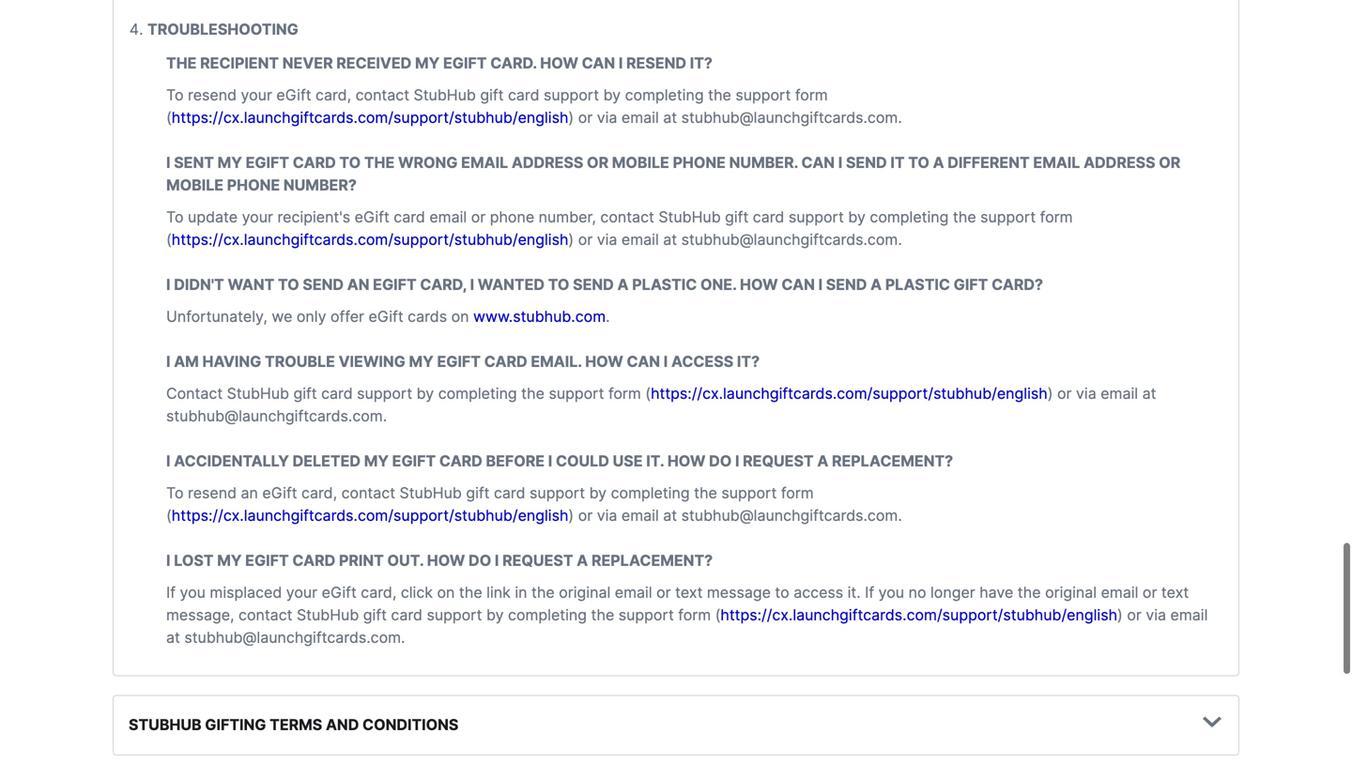 Task type: describe. For each thing, give the bounding box(es) containing it.
gift inside to update your recipient's egift card email or phone number, contact stubhub gift card support by completing the support form (
[[725, 208, 749, 226]]

2 email from the left
[[1033, 153, 1080, 172]]

1 you from the left
[[180, 584, 206, 602]]

to up number?
[[339, 153, 361, 172]]

stubhub inside to update your recipient's egift card email or phone number, contact stubhub gift card support by completing the support form (
[[659, 208, 721, 226]]

www.stubhub.com
[[473, 307, 606, 326]]

troubleshooting
[[147, 20, 298, 38]]

contact
[[166, 384, 223, 403]]

it.
[[646, 452, 664, 470]]

gift
[[954, 276, 988, 294]]

send inside i sent my egift card to the wrong email address or mobile phone number. can i send it to a different email address or mobile phone number?
[[846, 153, 887, 172]]

2 or from the left
[[1159, 153, 1181, 172]]

egift up misplaced
[[245, 552, 289, 570]]

) or via email at stubhub@launchgiftcards.com. for access
[[166, 384, 1156, 425]]

https://cx.launchgiftcards.com/support/stubhub/english ) or via email at stubhub@launchgiftcards.com. for can
[[172, 108, 902, 127]]

click
[[401, 584, 433, 602]]

unfortunately, we only offer egift cards on www.stubhub.com .
[[166, 307, 610, 326]]

0 vertical spatial replacement?
[[832, 452, 953, 470]]

www.stubhub.com link
[[473, 307, 606, 326]]

to for to resend an egift card, contact stubhub gift card support by completing the support form (
[[166, 484, 184, 502]]

i am having trouble viewing my egift card email. how can i access it?
[[166, 353, 760, 371]]

message,
[[166, 606, 234, 624]]

sent
[[174, 153, 214, 172]]

( inside to resend an egift card, contact stubhub gift card support by completing the support form (
[[166, 507, 172, 525]]

0 vertical spatial on
[[451, 307, 469, 326]]

recipient's
[[277, 208, 350, 226]]

never
[[282, 54, 333, 72]]

contact stubhub gift card support by completing the support form ( https://cx.launchgiftcards.com/support/stubhub/english
[[166, 384, 1048, 403]]

my right the received
[[415, 54, 440, 72]]

resend
[[626, 54, 686, 72]]

1 vertical spatial it?
[[737, 353, 760, 371]]

) or via email at stubhub@launchgiftcards.com. for replacement?
[[166, 606, 1208, 647]]

stubhub inside to resend an egift card, contact stubhub gift card support by completing the support form (
[[400, 484, 462, 502]]

access
[[794, 584, 843, 602]]

wrong
[[398, 153, 458, 172]]

on inside if you misplaced your egift card, click on the link in the original email or text message to access it. if you no longer have the original email or text message, contact stubhub gift card support by completing the support form (
[[437, 584, 455, 602]]

completing inside to resend an egift card, contact stubhub gift card support by completing the support form (
[[611, 484, 690, 502]]

how right out.
[[427, 552, 465, 570]]

contact inside if you misplaced your egift card, click on the link in the original email or text message to access it. if you no longer have the original email or text message, contact stubhub gift card support by completing the support form (
[[239, 606, 292, 624]]

link
[[487, 584, 511, 602]]

how right card.
[[540, 54, 578, 72]]

use
[[613, 452, 643, 470]]

egift inside to resend your egift card, contact stubhub gift card support by completing the support form (
[[276, 86, 311, 104]]

card inside to resend your egift card, contact stubhub gift card support by completing the support form (
[[508, 86, 540, 104]]

lost
[[174, 552, 214, 570]]

contact inside to resend an egift card, contact stubhub gift card support by completing the support form (
[[341, 484, 395, 502]]

completing inside if you misplaced your egift card, click on the link in the original email or text message to access it. if you no longer have the original email or text message, contact stubhub gift card support by completing the support form (
[[508, 606, 587, 624]]

https://cx.launchgiftcards.com/support/stubhub/english for to resend an egift card, contact stubhub gift card support by completing the support form (
[[172, 507, 569, 525]]

2 text from the left
[[1162, 584, 1189, 602]]

stubhub
[[129, 716, 202, 734]]

egift up the unfortunately, we only offer egift cards on www.stubhub.com .
[[373, 276, 417, 294]]

we
[[272, 307, 292, 326]]

i lost my egift card print out. how do i request a replacement?
[[166, 552, 713, 570]]

card inside if you misplaced your egift card, click on the link in the original email or text message to access it. if you no longer have the original email or text message, contact stubhub gift card support by completing the support form (
[[391, 606, 423, 624]]

egift down cards
[[437, 353, 481, 371]]

viewing
[[339, 353, 406, 371]]

1 horizontal spatial do
[[709, 452, 732, 470]]

my right deleted on the left of the page
[[364, 452, 389, 470]]

resend for an
[[188, 484, 237, 502]]

egift left card.
[[443, 54, 487, 72]]

egift inside to resend an egift card, contact stubhub gift card support by completing the support form (
[[262, 484, 297, 502]]

by inside if you misplaced your egift card, click on the link in the original email or text message to access it. if you no longer have the original email or text message, contact stubhub gift card support by completing the support form (
[[486, 606, 504, 624]]

1 horizontal spatial request
[[743, 452, 814, 470]]

1 horizontal spatial mobile
[[612, 153, 669, 172]]

how right it.
[[667, 452, 706, 470]]

egift for recipient's
[[355, 208, 390, 226]]

accidentally
[[174, 452, 289, 470]]

card, inside if you misplaced your egift card, click on the link in the original email or text message to access it. if you no longer have the original email or text message, contact stubhub gift card support by completing the support form (
[[361, 584, 397, 602]]

my down cards
[[409, 353, 434, 371]]

1 if from the left
[[166, 584, 176, 602]]

cards
[[408, 307, 447, 326]]

completing inside to update your recipient's egift card email or phone number, contact stubhub gift card support by completing the support form (
[[870, 208, 949, 226]]

card inside to resend an egift card, contact stubhub gift card support by completing the support form (
[[494, 484, 525, 502]]

to resend an egift card, contact stubhub gift card support by completing the support form (
[[166, 484, 814, 525]]

email.
[[531, 353, 582, 371]]

card left email.
[[484, 353, 527, 371]]

out.
[[387, 552, 424, 570]]

card.
[[490, 54, 537, 72]]

can up "contact stubhub gift card support by completing the support form ( https://cx.launchgiftcards.com/support/stubhub/english"
[[627, 353, 660, 371]]

can right "one."
[[782, 276, 815, 294]]

https://cx.launchgiftcards.com/support/stubhub/english for to update your recipient's egift card email or phone number, contact stubhub gift card support by completing the support form (
[[172, 230, 569, 249]]

0 horizontal spatial do
[[469, 552, 491, 570]]

to for to resend your egift card, contact stubhub gift card support by completing the support form (
[[166, 86, 184, 104]]

to for to update your recipient's egift card email or phone number, contact stubhub gift card support by completing the support form (
[[166, 208, 184, 226]]

at for it?
[[663, 108, 677, 127]]

unfortunately,
[[166, 307, 268, 326]]

https://cx.launchgiftcards.com/support/stubhub/english link for if you misplaced your egift card, click on the link in the original email or text message to access it. if you no longer have the original email or text message, contact stubhub gift card support by completing the support form (
[[721, 606, 1117, 624]]

https://cx.launchgiftcards.com/support/stubhub/english ) or via email at stubhub@launchgiftcards.com. for could
[[172, 507, 902, 525]]

number?
[[283, 176, 357, 194]]

egift for offer
[[369, 307, 403, 326]]

to
[[775, 584, 789, 602]]

your for recipient's
[[242, 208, 273, 226]]

1 email from the left
[[461, 153, 508, 172]]

1 vertical spatial replacement?
[[592, 552, 713, 570]]

1 or from the left
[[587, 153, 609, 172]]

number,
[[539, 208, 596, 226]]

1 address from the left
[[512, 153, 583, 172]]

phone
[[490, 208, 534, 226]]

and
[[326, 716, 359, 734]]

card?
[[992, 276, 1043, 294]]

0 horizontal spatial it?
[[690, 54, 713, 72]]

wanted
[[478, 276, 545, 294]]

your inside if you misplaced your egift card, click on the link in the original email or text message to access it. if you no longer have the original email or text message, contact stubhub gift card support by completing the support form (
[[286, 584, 318, 602]]

contact inside to update your recipient's egift card email or phone number, contact stubhub gift card support by completing the support form (
[[600, 208, 654, 226]]

gift inside to resend your egift card, contact stubhub gift card support by completing the support form (
[[480, 86, 504, 104]]

one.
[[701, 276, 737, 294]]

contact inside to resend your egift card, contact stubhub gift card support by completing the support form (
[[356, 86, 409, 104]]

resend for your
[[188, 86, 237, 104]]

1 original from the left
[[559, 584, 611, 602]]

email inside to update your recipient's egift card email or phone number, contact stubhub gift card support by completing the support form (
[[429, 208, 467, 226]]

card, for deleted
[[301, 484, 337, 502]]

an
[[347, 276, 370, 294]]

having
[[202, 353, 261, 371]]

by inside to resend an egift card, contact stubhub gift card support by completing the support form (
[[589, 484, 607, 502]]

gift inside if you misplaced your egift card, click on the link in the original email or text message to access it. if you no longer have the original email or text message, contact stubhub gift card support by completing the support form (
[[363, 606, 387, 624]]

0 horizontal spatial mobile
[[166, 176, 224, 194]]

egift for your
[[322, 584, 357, 602]]

stubhub@launchgiftcards.com. down misplaced
[[184, 629, 405, 647]]

via for mobile
[[597, 230, 617, 249]]

message
[[707, 584, 771, 602]]

card down number.
[[753, 208, 784, 226]]

before
[[486, 452, 545, 470]]

different
[[948, 153, 1030, 172]]

1 vertical spatial phone
[[227, 176, 280, 194]]

to right it
[[908, 153, 930, 172]]

completing down i am having trouble viewing my egift card email. how can i access it? at the top of the page
[[438, 384, 517, 403]]

can left resend
[[582, 54, 615, 72]]



Task type: vqa. For each thing, say whether or not it's contained in the screenshot.
your within the TO RESEND YOUR EGIFT CARD, CONTACT STUBHUB GIFT CARD SUPPORT BY COMPLETING THE SUPPORT FORM (
yes



Task type: locate. For each thing, give the bounding box(es) containing it.
0 vertical spatial the
[[166, 54, 197, 72]]

am
[[174, 353, 199, 371]]

1 vertical spatial https://cx.launchgiftcards.com/support/stubhub/english ) or via email at stubhub@launchgiftcards.com.
[[172, 230, 902, 249]]

( inside to resend your egift card, contact stubhub gift card support by completing the support form (
[[166, 108, 172, 127]]

my
[[415, 54, 440, 72], [218, 153, 242, 172], [409, 353, 434, 371], [364, 452, 389, 470], [217, 552, 242, 570]]

) for mobile
[[569, 230, 574, 249]]

or
[[578, 108, 593, 127], [471, 208, 486, 226], [578, 230, 593, 249], [1057, 384, 1072, 403], [578, 507, 593, 525], [656, 584, 671, 602], [1143, 584, 1157, 602], [1127, 606, 1142, 624]]

i
[[619, 54, 623, 72], [166, 153, 170, 172], [838, 153, 843, 172], [166, 276, 170, 294], [470, 276, 474, 294], [818, 276, 823, 294], [166, 353, 170, 371], [664, 353, 668, 371], [166, 452, 170, 470], [548, 452, 552, 470], [735, 452, 739, 470], [166, 552, 170, 570], [495, 552, 499, 570]]

stubhub@launchgiftcards.com. up to
[[681, 507, 902, 525]]

phone up update
[[227, 176, 280, 194]]

received
[[336, 54, 412, 72]]

1 vertical spatial the
[[364, 153, 395, 172]]

egift
[[443, 54, 487, 72], [246, 153, 289, 172], [373, 276, 417, 294], [437, 353, 481, 371], [392, 452, 436, 470], [245, 552, 289, 570]]

you
[[180, 584, 206, 602], [879, 584, 904, 602]]

completing down it
[[870, 208, 949, 226]]

0 vertical spatial ) or via email at stubhub@launchgiftcards.com.
[[166, 384, 1156, 425]]

) or via email at stubhub@launchgiftcards.com. up it.
[[166, 384, 1156, 425]]

2 to from the top
[[166, 208, 184, 226]]

( inside to update your recipient's egift card email or phone number, contact stubhub gift card support by completing the support form (
[[166, 230, 172, 249]]

no
[[909, 584, 926, 602]]

at for mobile
[[663, 230, 677, 249]]

send
[[846, 153, 887, 172], [303, 276, 344, 294], [573, 276, 614, 294], [826, 276, 867, 294]]

trouble
[[265, 353, 335, 371]]

your for egift
[[241, 86, 272, 104]]

https://cx.launchgiftcards.com/support/stubhub/english link for to resend an egift card, contact stubhub gift card support by completing the support form (
[[172, 507, 569, 525]]

the inside i sent my egift card to the wrong email address or mobile phone number. can i send it to a different email address or mobile phone number?
[[364, 153, 395, 172]]

0 horizontal spatial address
[[512, 153, 583, 172]]

your
[[241, 86, 272, 104], [242, 208, 273, 226], [286, 584, 318, 602]]

0 vertical spatial your
[[241, 86, 272, 104]]

0 horizontal spatial original
[[559, 584, 611, 602]]

update
[[188, 208, 238, 226]]

it?
[[690, 54, 713, 72], [737, 353, 760, 371]]

2 plastic from the left
[[885, 276, 950, 294]]

card
[[293, 153, 336, 172], [484, 353, 527, 371], [439, 452, 482, 470], [292, 552, 336, 570]]

do up link
[[469, 552, 491, 570]]

stubhub down print
[[297, 606, 359, 624]]

completing down in
[[508, 606, 587, 624]]

card inside i sent my egift card to the wrong email address or mobile phone number. can i send it to a different email address or mobile phone number?
[[293, 153, 336, 172]]

completing down resend
[[625, 86, 704, 104]]

0 vertical spatial it?
[[690, 54, 713, 72]]

the inside to update your recipient's egift card email or phone number, contact stubhub gift card support by completing the support form (
[[953, 208, 976, 226]]

it? right resend
[[690, 54, 713, 72]]

1 vertical spatial request
[[502, 552, 573, 570]]

to resend your egift card, contact stubhub gift card support by completing the support form (
[[166, 86, 828, 127]]

by
[[603, 86, 621, 104], [848, 208, 866, 226], [417, 384, 434, 403], [589, 484, 607, 502], [486, 606, 504, 624]]

0 vertical spatial request
[[743, 452, 814, 470]]

access
[[671, 353, 734, 371]]

0 horizontal spatial plastic
[[632, 276, 697, 294]]

0 horizontal spatial phone
[[227, 176, 280, 194]]

to down accidentally in the bottom of the page
[[166, 484, 184, 502]]

2 vertical spatial to
[[166, 484, 184, 502]]

0 vertical spatial do
[[709, 452, 732, 470]]

resend inside to resend an egift card, contact stubhub gift card support by completing the support form (
[[188, 484, 237, 502]]

0 horizontal spatial the
[[166, 54, 197, 72]]

1 text from the left
[[675, 584, 703, 602]]

phone
[[673, 153, 726, 172], [227, 176, 280, 194]]

my right sent at left
[[218, 153, 242, 172]]

resend left an
[[188, 484, 237, 502]]

to inside to update your recipient's egift card email or phone number, contact stubhub gift card support by completing the support form (
[[166, 208, 184, 226]]

stubhub down having
[[227, 384, 289, 403]]

contact right number,
[[600, 208, 654, 226]]

https://cx.launchgiftcards.com/support/stubhub/english
[[172, 108, 569, 127], [172, 230, 569, 249], [651, 384, 1048, 403], [172, 507, 569, 525], [721, 606, 1117, 624]]

how up "contact stubhub gift card support by completing the support form ( https://cx.launchgiftcards.com/support/stubhub/english"
[[585, 353, 623, 371]]

the
[[166, 54, 197, 72], [364, 153, 395, 172]]

how
[[540, 54, 578, 72], [740, 276, 778, 294], [585, 353, 623, 371], [667, 452, 706, 470], [427, 552, 465, 570]]

stubhub down the recipient never received my egift card. how can i resend it?
[[414, 86, 476, 104]]

stubhub@launchgiftcards.com. for to resend an egift card, contact stubhub gift card support by completing the support form (
[[681, 507, 902, 525]]

stubhub@launchgiftcards.com. for to update your recipient's egift card email or phone number, contact stubhub gift card support by completing the support form (
[[681, 230, 902, 249]]

1 horizontal spatial original
[[1045, 584, 1097, 602]]

2 address from the left
[[1084, 153, 1156, 172]]

resend inside to resend your egift card, contact stubhub gift card support by completing the support form (
[[188, 86, 237, 104]]

the recipient never received my egift card. how can i resend it?
[[166, 54, 713, 72]]

gift down before
[[466, 484, 490, 502]]

https://cx.launchgiftcards.com/support/stubhub/english ) or via email at stubhub@launchgiftcards.com.
[[172, 108, 902, 127], [172, 230, 902, 249], [172, 507, 902, 525]]

by inside to update your recipient's egift card email or phone number, contact stubhub gift card support by completing the support form (
[[848, 208, 866, 226]]

it.
[[848, 584, 861, 602]]

1 horizontal spatial phone
[[673, 153, 726, 172]]

1 vertical spatial to
[[166, 208, 184, 226]]

contact down misplaced
[[239, 606, 292, 624]]

form inside to resend an egift card, contact stubhub gift card support by completing the support form (
[[781, 484, 814, 502]]

email right wrong
[[461, 153, 508, 172]]

card down 'click'
[[391, 606, 423, 624]]

want
[[228, 276, 274, 294]]

my right lost
[[217, 552, 242, 570]]

0 vertical spatial to
[[166, 86, 184, 104]]

number.
[[729, 153, 798, 172]]

1 ) or via email at stubhub@launchgiftcards.com. from the top
[[166, 384, 1156, 425]]

at for how
[[663, 507, 677, 525]]

contact
[[356, 86, 409, 104], [600, 208, 654, 226], [341, 484, 395, 502], [239, 606, 292, 624]]

card, down deleted on the left of the page
[[301, 484, 337, 502]]

your inside to resend your egift card, contact stubhub gift card support by completing the support form (
[[241, 86, 272, 104]]

your inside to update your recipient's egift card email or phone number, contact stubhub gift card support by completing the support form (
[[242, 208, 273, 226]]

1 vertical spatial card,
[[301, 484, 337, 502]]

https://cx.launchgiftcards.com/support/stubhub/english for to resend your egift card, contact stubhub gift card support by completing the support form (
[[172, 108, 569, 127]]

recipient
[[200, 54, 279, 72]]

do right it.
[[709, 452, 732, 470]]

2 https://cx.launchgiftcards.com/support/stubhub/english ) or via email at stubhub@launchgiftcards.com. from the top
[[172, 230, 902, 249]]

1 vertical spatial ) or via email at stubhub@launchgiftcards.com.
[[166, 606, 1208, 647]]

egift up to resend an egift card, contact stubhub gift card support by completing the support form (
[[392, 452, 436, 470]]

it
[[891, 153, 905, 172]]

0 vertical spatial mobile
[[612, 153, 669, 172]]

your right misplaced
[[286, 584, 318, 602]]

stubhub up i lost my egift card print out. how do i request a replacement?
[[400, 484, 462, 502]]

( inside if you misplaced your egift card, click on the link in the original email or text message to access it. if you no longer have the original email or text message, contact stubhub gift card support by completing the support form (
[[715, 606, 721, 624]]

you left no
[[879, 584, 904, 602]]

https://cx.launchgiftcards.com/support/stubhub/english link for to resend your egift card, contact stubhub gift card support by completing the support form (
[[172, 108, 569, 127]]

gift inside to resend an egift card, contact stubhub gift card support by completing the support form (
[[466, 484, 490, 502]]

card left print
[[292, 552, 336, 570]]

stubhub
[[414, 86, 476, 104], [659, 208, 721, 226], [227, 384, 289, 403], [400, 484, 462, 502], [297, 606, 359, 624]]

1 horizontal spatial you
[[879, 584, 904, 602]]

to inside to resend an egift card, contact stubhub gift card support by completing the support form (
[[166, 484, 184, 502]]

have
[[980, 584, 1014, 602]]

0 horizontal spatial if
[[166, 584, 176, 602]]

mobile up to update your recipient's egift card email or phone number, contact stubhub gift card support by completing the support form (
[[612, 153, 669, 172]]

card down card.
[[508, 86, 540, 104]]

0 vertical spatial https://cx.launchgiftcards.com/support/stubhub/english ) or via email at stubhub@launchgiftcards.com.
[[172, 108, 902, 127]]

mobile down sent at left
[[166, 176, 224, 194]]

deleted
[[293, 452, 361, 470]]

to inside to resend your egift card, contact stubhub gift card support by completing the support form (
[[166, 86, 184, 104]]

0 vertical spatial resend
[[188, 86, 237, 104]]

if
[[166, 584, 176, 602], [865, 584, 874, 602]]

1 horizontal spatial if
[[865, 584, 874, 602]]

to up www.stubhub.com link
[[548, 276, 569, 294]]

completing inside to resend your egift card, contact stubhub gift card support by completing the support form (
[[625, 86, 704, 104]]

the left wrong
[[364, 153, 395, 172]]

0 horizontal spatial or
[[587, 153, 609, 172]]

1 horizontal spatial the
[[364, 153, 395, 172]]

via for it?
[[597, 108, 617, 127]]

)
[[569, 108, 574, 127], [569, 230, 574, 249], [1048, 384, 1053, 403], [569, 507, 574, 525], [1117, 606, 1123, 624]]

stubhub gifting terms and conditions
[[129, 716, 459, 734]]

egift right an
[[262, 484, 297, 502]]

0 vertical spatial phone
[[673, 153, 726, 172]]

0 horizontal spatial text
[[675, 584, 703, 602]]

https://cx.launchgiftcards.com/support/stubhub/english link for to update your recipient's egift card email or phone number, contact stubhub gift card support by completing the support form (
[[172, 230, 569, 249]]

1 horizontal spatial email
[[1033, 153, 1080, 172]]

replacement?
[[832, 452, 953, 470], [592, 552, 713, 570]]

i didn't want to send an egift card, i wanted to send a plastic one. how can i send a plastic gift card?
[[166, 276, 1043, 294]]

your down the "recipient"
[[241, 86, 272, 104]]

https://cx.launchgiftcards.com/support/stubhub/english ) or via email at stubhub@launchgiftcards.com. for email
[[172, 230, 902, 249]]

if you misplaced your egift card, click on the link in the original email or text message to access it. if you no longer have the original email or text message, contact stubhub gift card support by completing the support form (
[[166, 584, 1189, 624]]

1 vertical spatial resend
[[188, 484, 237, 502]]

egift inside i sent my egift card to the wrong email address or mobile phone number. can i send it to a different email address or mobile phone number?
[[246, 153, 289, 172]]

0 horizontal spatial replacement?
[[592, 552, 713, 570]]

https://cx.launchgiftcards.com/support/stubhub/english ) or via email at stubhub@launchgiftcards.com. down card.
[[172, 108, 902, 127]]

egift down never
[[276, 86, 311, 104]]

2 resend from the top
[[188, 484, 237, 502]]

card, down print
[[361, 584, 397, 602]]

form inside to update your recipient's egift card email or phone number, contact stubhub gift card support by completing the support form (
[[1040, 208, 1073, 226]]

to left update
[[166, 208, 184, 226]]

stubhub down i sent my egift card to the wrong email address or mobile phone number. can i send it to a different email address or mobile phone number?
[[659, 208, 721, 226]]

plastic left gift
[[885, 276, 950, 294]]

2 vertical spatial your
[[286, 584, 318, 602]]

0 horizontal spatial you
[[180, 584, 206, 602]]

1 https://cx.launchgiftcards.com/support/stubhub/english ) or via email at stubhub@launchgiftcards.com. from the top
[[172, 108, 902, 127]]

original right have
[[1045, 584, 1097, 602]]

how right "one."
[[740, 276, 778, 294]]

in
[[515, 584, 527, 602]]

if right the it.
[[865, 584, 874, 602]]

contact down the received
[[356, 86, 409, 104]]

1 resend from the top
[[188, 86, 237, 104]]

card,
[[420, 276, 467, 294]]

card, for never
[[316, 86, 351, 104]]

to up we
[[278, 276, 299, 294]]

egift inside to update your recipient's egift card email or phone number, contact stubhub gift card support by completing the support form (
[[355, 208, 390, 226]]

1 vertical spatial mobile
[[166, 176, 224, 194]]

offer
[[331, 307, 364, 326]]

stubhub@launchgiftcards.com. down number.
[[681, 230, 902, 249]]

the
[[708, 86, 731, 104], [953, 208, 976, 226], [521, 384, 545, 403], [694, 484, 717, 502], [459, 584, 482, 602], [531, 584, 555, 602], [1018, 584, 1041, 602], [591, 606, 614, 624]]

card, inside to resend an egift card, contact stubhub gift card support by completing the support form (
[[301, 484, 337, 502]]

egift down print
[[322, 584, 357, 602]]

form inside if you misplaced your egift card, click on the link in the original email or text message to access it. if you no longer have the original email or text message, contact stubhub gift card support by completing the support form (
[[678, 606, 711, 624]]

1 horizontal spatial or
[[1159, 153, 1181, 172]]

) for how
[[569, 507, 574, 525]]

0 horizontal spatial email
[[461, 153, 508, 172]]

terms
[[270, 716, 322, 734]]

egift up number?
[[246, 153, 289, 172]]

or
[[587, 153, 609, 172], [1159, 153, 1181, 172]]

via for how
[[597, 507, 617, 525]]

) or via email at stubhub@launchgiftcards.com. down message
[[166, 606, 1208, 647]]

plastic
[[632, 276, 697, 294], [885, 276, 950, 294]]

stubhub inside if you misplaced your egift card, click on the link in the original email or text message to access it. if you no longer have the original email or text message, contact stubhub gift card support by completing the support form (
[[297, 606, 359, 624]]

email
[[461, 153, 508, 172], [1033, 153, 1080, 172]]

conditions
[[363, 716, 459, 734]]

) or via email at stubhub@launchgiftcards.com.
[[166, 384, 1156, 425], [166, 606, 1208, 647]]

gifting
[[205, 716, 266, 734]]

card up number?
[[293, 153, 336, 172]]

to
[[339, 153, 361, 172], [908, 153, 930, 172], [278, 276, 299, 294], [548, 276, 569, 294]]

to up sent at left
[[166, 86, 184, 104]]

resend down the "recipient"
[[188, 86, 237, 104]]

phone left number.
[[673, 153, 726, 172]]

2 ) or via email at stubhub@launchgiftcards.com. from the top
[[166, 606, 1208, 647]]

form inside to resend your egift card, contact stubhub gift card support by completing the support form (
[[795, 86, 828, 104]]

1 horizontal spatial it?
[[737, 353, 760, 371]]

0 vertical spatial card,
[[316, 86, 351, 104]]

2 if from the left
[[865, 584, 874, 602]]

1 horizontal spatial address
[[1084, 153, 1156, 172]]

card up to resend an egift card, contact stubhub gift card support by completing the support form (
[[439, 452, 482, 470]]

form
[[795, 86, 828, 104], [1040, 208, 1073, 226], [608, 384, 641, 403], [781, 484, 814, 502], [678, 606, 711, 624]]

(
[[166, 108, 172, 127], [166, 230, 172, 249], [645, 384, 651, 403], [166, 507, 172, 525], [715, 606, 721, 624]]

to
[[166, 86, 184, 104], [166, 208, 184, 226], [166, 484, 184, 502]]

by inside to resend your egift card, contact stubhub gift card support by completing the support form (
[[603, 86, 621, 104]]

stubhub@launchgiftcards.com.
[[681, 108, 902, 127], [681, 230, 902, 249], [166, 407, 387, 425], [681, 507, 902, 525], [184, 629, 405, 647]]

my inside i sent my egift card to the wrong email address or mobile phone number. can i send it to a different email address or mobile phone number?
[[218, 153, 242, 172]]

misplaced
[[210, 584, 282, 602]]

https://cx.launchgiftcards.com/support/stubhub/english ) or via email at stubhub@launchgiftcards.com. down before
[[172, 507, 902, 525]]

longer
[[931, 584, 975, 602]]

email right different
[[1033, 153, 1080, 172]]

completing down it.
[[611, 484, 690, 502]]

original right in
[[559, 584, 611, 602]]

plastic left "one."
[[632, 276, 697, 294]]

email
[[622, 108, 659, 127], [429, 208, 467, 226], [622, 230, 659, 249], [1101, 384, 1138, 403], [622, 507, 659, 525], [615, 584, 652, 602], [1101, 584, 1139, 602], [1171, 606, 1208, 624]]

gift down trouble on the left of the page
[[293, 384, 317, 403]]

1 horizontal spatial plastic
[[885, 276, 950, 294]]

do
[[709, 452, 732, 470], [469, 552, 491, 570]]

if up message,
[[166, 584, 176, 602]]

original
[[559, 584, 611, 602], [1045, 584, 1097, 602]]

i accidentally deleted my egift card before i could use it. how do i request a replacement?
[[166, 452, 953, 470]]

can right number.
[[801, 153, 835, 172]]

card, inside to resend your egift card, contact stubhub gift card support by completing the support form (
[[316, 86, 351, 104]]

on right 'click'
[[437, 584, 455, 602]]

0 horizontal spatial request
[[502, 552, 573, 570]]

request
[[743, 452, 814, 470], [502, 552, 573, 570]]

could
[[556, 452, 609, 470]]

gift down card.
[[480, 86, 504, 104]]

1 vertical spatial on
[[437, 584, 455, 602]]

or inside to update your recipient's egift card email or phone number, contact stubhub gift card support by completing the support form (
[[471, 208, 486, 226]]

card down before
[[494, 484, 525, 502]]

1 horizontal spatial replacement?
[[832, 452, 953, 470]]

print
[[339, 552, 384, 570]]

stubhub@launchgiftcards.com. down trouble on the left of the page
[[166, 407, 387, 425]]

card down wrong
[[394, 208, 425, 226]]

it? right access
[[737, 353, 760, 371]]

3 to from the top
[[166, 484, 184, 502]]

text
[[675, 584, 703, 602], [1162, 584, 1189, 602]]

https://cx.launchgiftcards.com/support/stubhub/english ) or via email at stubhub@launchgiftcards.com. down phone
[[172, 230, 902, 249]]

egift inside if you misplaced your egift card, click on the link in the original email or text message to access it. if you no longer have the original email or text message, contact stubhub gift card support by completing the support form (
[[322, 584, 357, 602]]

gift down number.
[[725, 208, 749, 226]]

1 vertical spatial do
[[469, 552, 491, 570]]

3 https://cx.launchgiftcards.com/support/stubhub/english ) or via email at stubhub@launchgiftcards.com. from the top
[[172, 507, 902, 525]]

1 horizontal spatial text
[[1162, 584, 1189, 602]]

egift right the offer
[[369, 307, 403, 326]]

1 vertical spatial your
[[242, 208, 273, 226]]

stubhub inside to resend your egift card, contact stubhub gift card support by completing the support form (
[[414, 86, 476, 104]]

stubhub@launchgiftcards.com. for to resend your egift card, contact stubhub gift card support by completing the support form (
[[681, 108, 902, 127]]

card down viewing
[[321, 384, 353, 403]]

your right update
[[242, 208, 273, 226]]

via
[[597, 108, 617, 127], [597, 230, 617, 249], [1076, 384, 1097, 403], [597, 507, 617, 525], [1146, 606, 1166, 624]]

1 plastic from the left
[[632, 276, 697, 294]]

2 you from the left
[[879, 584, 904, 602]]

a
[[933, 153, 944, 172], [617, 276, 629, 294], [871, 276, 882, 294], [817, 452, 829, 470], [577, 552, 588, 570]]

i sent my egift card to the wrong email address or mobile phone number. can i send it to a different email address or mobile phone number?
[[166, 153, 1181, 194]]

the down troubleshooting
[[166, 54, 197, 72]]

a inside i sent my egift card to the wrong email address or mobile phone number. can i send it to a different email address or mobile phone number?
[[933, 153, 944, 172]]

https://cx.launchgiftcards.com/support/stubhub/english link
[[172, 108, 569, 127], [172, 230, 569, 249], [651, 384, 1048, 403], [172, 507, 569, 525], [721, 606, 1117, 624]]

the inside to resend your egift card, contact stubhub gift card support by completing the support form (
[[708, 86, 731, 104]]

you up message,
[[180, 584, 206, 602]]

completing
[[625, 86, 704, 104], [870, 208, 949, 226], [438, 384, 517, 403], [611, 484, 690, 502], [508, 606, 587, 624]]

the inside to resend an egift card, contact stubhub gift card support by completing the support form (
[[694, 484, 717, 502]]

card, down never
[[316, 86, 351, 104]]

stubhub@launchgiftcards.com. up number.
[[681, 108, 902, 127]]

didn't
[[174, 276, 224, 294]]

card
[[508, 86, 540, 104], [394, 208, 425, 226], [753, 208, 784, 226], [321, 384, 353, 403], [494, 484, 525, 502], [391, 606, 423, 624]]

gift down print
[[363, 606, 387, 624]]

can inside i sent my egift card to the wrong email address or mobile phone number. can i send it to a different email address or mobile phone number?
[[801, 153, 835, 172]]

egift right recipient's
[[355, 208, 390, 226]]

1 to from the top
[[166, 86, 184, 104]]

only
[[297, 307, 326, 326]]

) for it?
[[569, 108, 574, 127]]

contact down deleted on the left of the page
[[341, 484, 395, 502]]

to update your recipient's egift card email or phone number, contact stubhub gift card support by completing the support form (
[[166, 208, 1073, 249]]

mobile
[[612, 153, 669, 172], [166, 176, 224, 194]]

card,
[[316, 86, 351, 104], [301, 484, 337, 502], [361, 584, 397, 602]]

an
[[241, 484, 258, 502]]

2 vertical spatial card,
[[361, 584, 397, 602]]

.
[[606, 307, 610, 326]]

2 vertical spatial https://cx.launchgiftcards.com/support/stubhub/english ) or via email at stubhub@launchgiftcards.com.
[[172, 507, 902, 525]]

2 original from the left
[[1045, 584, 1097, 602]]

egift
[[276, 86, 311, 104], [355, 208, 390, 226], [369, 307, 403, 326], [262, 484, 297, 502], [322, 584, 357, 602]]



